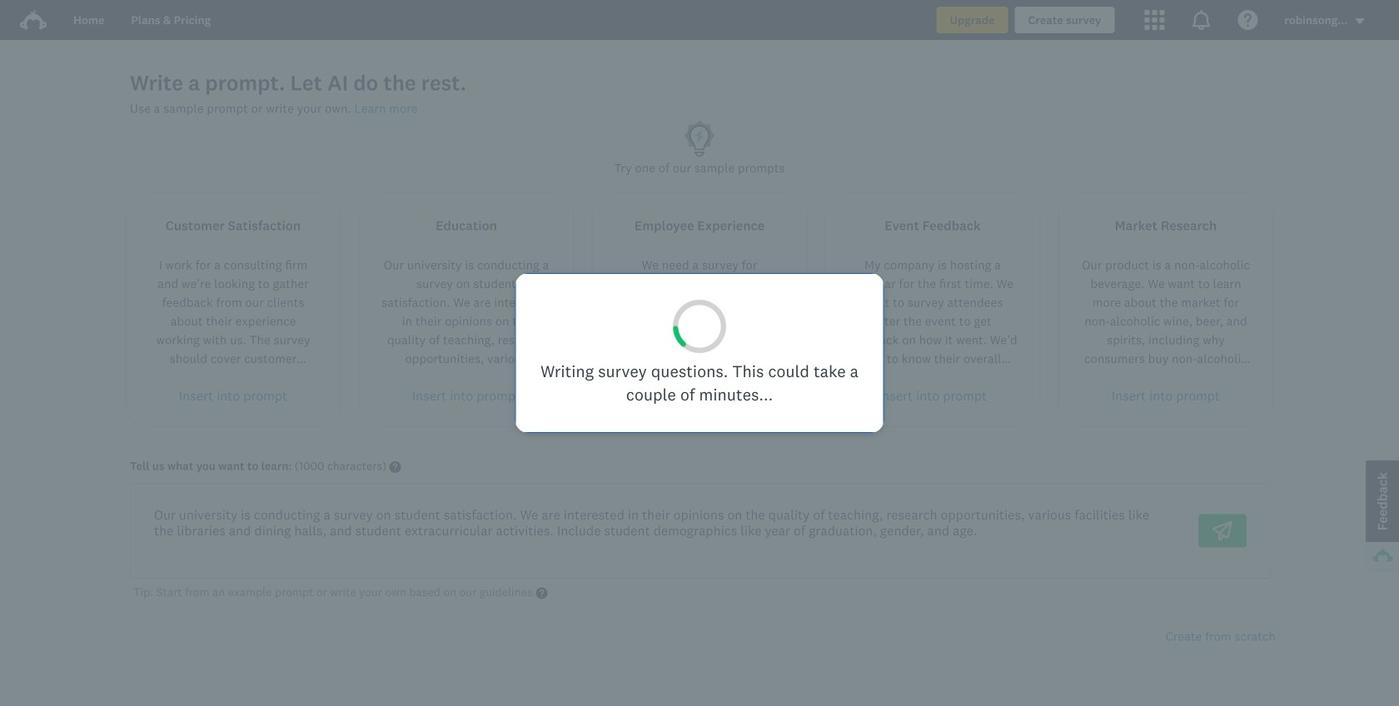 Task type: vqa. For each thing, say whether or not it's contained in the screenshot.
the top Hover for help content image
yes



Task type: describe. For each thing, give the bounding box(es) containing it.
1 brand logo image from the top
[[20, 7, 47, 33]]

2 brand logo image from the top
[[20, 10, 47, 30]]

help icon image
[[1238, 10, 1258, 30]]



Task type: locate. For each thing, give the bounding box(es) containing it.
notification center icon image
[[1192, 10, 1212, 30]]

progress image
[[669, 296, 730, 357], [669, 296, 730, 357]]

hover for help content image
[[389, 461, 401, 473]]

brand logo image
[[20, 7, 47, 33], [20, 10, 47, 30]]

dropdown arrow icon image
[[1355, 15, 1366, 27], [1356, 18, 1365, 24]]

airplane icon that submits your build survey with ai prompt image
[[1213, 521, 1233, 541], [1213, 521, 1233, 541]]

products icon image
[[1145, 10, 1165, 30], [1145, 10, 1165, 30]]

light bulb with lightning bolt inside showing a new idea image
[[680, 118, 720, 159]]

hover for help content image
[[536, 588, 548, 599]]

None text field
[[141, 494, 1179, 568]]

progress bar
[[669, 296, 730, 357]]



